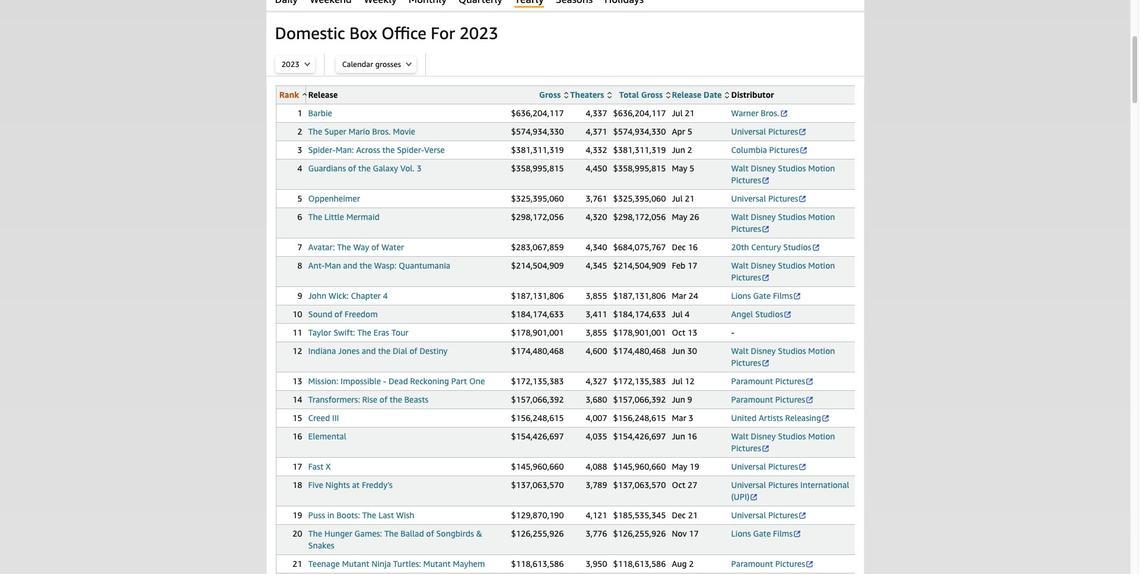 Task type: vqa. For each thing, say whether or not it's contained in the screenshot.


Task type: locate. For each thing, give the bounding box(es) containing it.
the down way
[[360, 261, 372, 271]]

0 vertical spatial 12
[[293, 346, 302, 356]]

3 up $154,426,697 jun 16
[[689, 413, 694, 423]]

$118,613,586 down $129,870,190
[[511, 559, 564, 569]]

3,855 down 3,411
[[586, 328, 608, 338]]

16 for $283,067,859
[[689, 242, 698, 252]]

1 $118,613,586 from the left
[[511, 559, 564, 569]]

2 walt disney studios motion pictures link from the top
[[732, 212, 836, 234]]

jun for jun 16
[[672, 432, 686, 442]]

17 for 8 ant-man and the wasp: quantumania
[[688, 261, 698, 271]]

$184,174,633
[[511, 309, 564, 319], [614, 309, 666, 319]]

boots:
[[337, 511, 360, 521]]

0 vertical spatial 17
[[688, 261, 698, 271]]

1 gross from the left
[[540, 90, 561, 100]]

$118,613,586
[[511, 559, 564, 569], [614, 559, 666, 569]]

3,855 up 3,411
[[586, 291, 608, 301]]

$174,480,468 left 4,600
[[511, 346, 564, 356]]

universal pictures for $574,934,330 apr 5
[[732, 126, 799, 137]]

2 gate from the top
[[754, 529, 771, 539]]

13
[[688, 328, 698, 338], [293, 376, 302, 387]]

2 for 21 teenage mutant ninja turtles: mutant mayhem
[[689, 559, 694, 569]]

$137,063,570 down $145,960,660 may 19 in the bottom of the page
[[614, 480, 666, 490]]

walt disney studios motion pictures link for $154,426,697 jun 16
[[732, 432, 836, 454]]

universal pictures link for $185,535,345 dec 21
[[732, 511, 808, 521]]

$325,395,060
[[511, 194, 564, 204], [614, 194, 666, 204]]

disney down century
[[751, 261, 776, 271]]

universal pictures up 'universal pictures international (upi)' link
[[732, 462, 799, 472]]

17 right feb
[[688, 261, 698, 271]]

14 transformers: rise of the beasts
[[293, 395, 429, 405]]

3 paramount pictures from the top
[[732, 559, 806, 569]]

1 $325,395,060 from the left
[[511, 194, 564, 204]]

universal for $185,535,345 dec 21
[[732, 511, 767, 521]]

$156,248,615 down "$157,066,392 jun 9"
[[614, 413, 666, 423]]

1 horizontal spatial $126,255,926
[[614, 529, 666, 539]]

16 elemental
[[293, 432, 347, 442]]

studios down 20th century studios link at the top of the page
[[779, 261, 807, 271]]

2 films from the top
[[774, 529, 793, 539]]

1 horizontal spatial 13
[[688, 328, 698, 338]]

1 horizontal spatial $156,248,615
[[614, 413, 666, 423]]

$187,131,806 mar 24
[[614, 291, 699, 301]]

2 $574,934,330 from the left
[[614, 126, 666, 137]]

$172,135,383 jul 12
[[614, 376, 695, 387]]

12 indiana jones and the dial of destiny
[[293, 346, 448, 356]]

3 universal pictures from the top
[[732, 462, 799, 472]]

1 spider- from the left
[[308, 145, 336, 155]]

$187,131,806 for $187,131,806
[[511, 291, 564, 301]]

motion
[[809, 163, 836, 173], [809, 212, 836, 222], [809, 261, 836, 271], [809, 346, 836, 356], [809, 432, 836, 442]]

the up galaxy
[[383, 145, 395, 155]]

mermaid
[[347, 212, 380, 222]]

disney down angel studios link
[[751, 346, 776, 356]]

2 horizontal spatial 4
[[685, 309, 690, 319]]

2 lions from the top
[[732, 529, 752, 539]]

$172,135,383
[[511, 376, 564, 387], [614, 376, 666, 387]]

universal for $574,934,330 apr 5
[[732, 126, 767, 137]]

1 vertical spatial lions gate films link
[[732, 529, 802, 539]]

4 walt from the top
[[732, 346, 749, 356]]

12
[[293, 346, 302, 356], [685, 376, 695, 387]]

0 horizontal spatial $154,426,697
[[511, 432, 564, 442]]

$154,426,697 for $154,426,697 jun 16
[[614, 432, 666, 442]]

taylor swift: the eras tour link
[[308, 328, 409, 338]]

- left dead
[[383, 376, 387, 387]]

ant-man and the wasp: quantumania link
[[308, 261, 451, 271]]

walt up 20th
[[732, 212, 749, 222]]

1 horizontal spatial $145,960,660
[[614, 462, 666, 472]]

2 walt disney studios motion pictures from the top
[[732, 212, 836, 234]]

2 $214,504,909 from the left
[[614, 261, 666, 271]]

13 up 14
[[293, 376, 302, 387]]

1 horizontal spatial $187,131,806
[[614, 291, 666, 301]]

universal pictures link up columbia pictures link
[[732, 126, 808, 137]]

universal for $325,395,060 jul 21
[[732, 194, 767, 204]]

1 jul from the top
[[672, 108, 683, 118]]

$381,311,319 jun 2
[[614, 145, 693, 155]]

2 dec from the top
[[672, 511, 686, 521]]

1 paramount pictures from the top
[[732, 376, 806, 387]]

17 for 20 the hunger games: the ballad of songbirds & snakes
[[689, 529, 699, 539]]

the down last
[[385, 529, 399, 539]]

1 horizontal spatial $298,172,056
[[614, 212, 666, 222]]

0 horizontal spatial $174,480,468
[[511, 346, 564, 356]]

1 $154,426,697 from the left
[[511, 432, 564, 442]]

$126,255,926 for $126,255,926
[[511, 529, 564, 539]]

2 $154,426,697 from the left
[[614, 432, 666, 442]]

9 down $172,135,383 jul 12
[[688, 395, 693, 405]]

1 barbie
[[298, 108, 332, 118]]

0 horizontal spatial release
[[308, 90, 338, 100]]

may for may 26
[[672, 212, 688, 222]]

2 paramount pictures from the top
[[732, 395, 806, 405]]

2 release from the left
[[672, 90, 702, 100]]

may for may 19
[[672, 462, 688, 472]]

1 $157,066,392 from the left
[[511, 395, 564, 405]]

20th century studios
[[732, 242, 812, 252]]

studios down releasing
[[779, 432, 807, 442]]

release date
[[672, 90, 722, 100]]

2 vertical spatial paramount
[[732, 559, 774, 569]]

0 vertical spatial mar
[[672, 291, 687, 301]]

7 avatar: the way of water
[[298, 242, 404, 252]]

1 dec from the top
[[672, 242, 686, 252]]

4 walt disney studios motion pictures link from the top
[[732, 346, 836, 368]]

1 $137,063,570 from the left
[[511, 480, 564, 490]]

rank
[[280, 90, 299, 100], [280, 90, 299, 100]]

united artists releasing
[[732, 413, 822, 423]]

distributor
[[732, 90, 775, 100]]

dropdown image
[[305, 62, 311, 66], [406, 62, 412, 66]]

century
[[752, 242, 782, 252]]

1 motion from the top
[[809, 163, 836, 173]]

dropdown image down domestic
[[305, 62, 311, 66]]

$157,066,392 left 3,680
[[511, 395, 564, 405]]

$184,174,633 for $184,174,633
[[511, 309, 564, 319]]

0 vertical spatial 19
[[690, 462, 700, 472]]

barbie link
[[308, 108, 332, 118]]

may left 26
[[672, 212, 688, 222]]

verse
[[425, 145, 445, 155]]

21 for $325,395,060 jul 21
[[685, 194, 695, 204]]

universal pictures link for $574,934,330 apr 5
[[732, 126, 808, 137]]

19 up the '20'
[[293, 511, 302, 521]]

1 $184,174,633 from the left
[[511, 309, 564, 319]]

1 $381,311,319 from the left
[[511, 145, 564, 155]]

little
[[325, 212, 344, 222]]

universal pictures link down 'universal pictures international (upi)' link
[[732, 511, 808, 521]]

feb
[[672, 261, 686, 271]]

2 up $358,995,815 may 5
[[688, 145, 693, 155]]

2 $137,063,570 from the left
[[614, 480, 666, 490]]

1 vertical spatial lions gate films
[[732, 529, 793, 539]]

1 $145,960,660 from the left
[[511, 462, 564, 472]]

puss
[[308, 511, 325, 521]]

$574,934,330 for $574,934,330
[[511, 126, 564, 137]]

- down angel
[[732, 328, 735, 338]]

$298,172,056 for $298,172,056
[[511, 212, 564, 222]]

jul up "$157,066,392 jun 9"
[[672, 376, 683, 387]]

4 right chapter
[[383, 291, 388, 301]]

4 universal pictures from the top
[[732, 511, 799, 521]]

1 universal pictures link from the top
[[732, 126, 808, 137]]

dropdown image for 2023
[[305, 62, 311, 66]]

3 paramount pictures link from the top
[[732, 559, 815, 569]]

1 $178,901,001 from the left
[[511, 328, 564, 338]]

$172,135,383 up "$157,066,392 jun 9"
[[614, 376, 666, 387]]

hunger
[[325, 529, 353, 539]]

2023
[[460, 23, 499, 43], [282, 59, 300, 69]]

spider- up vol.
[[397, 145, 425, 155]]

jul for $636,204,117
[[672, 108, 683, 118]]

dropdown image for calendar grosses
[[406, 62, 412, 66]]

21 for $636,204,117 jul 21
[[685, 108, 695, 118]]

4,337
[[586, 108, 608, 118]]

0 horizontal spatial $118,613,586
[[511, 559, 564, 569]]

$145,960,660 may 19
[[614, 462, 700, 472]]

0 horizontal spatial spider-
[[308, 145, 336, 155]]

1 lions from the top
[[732, 291, 752, 301]]

games:
[[355, 529, 382, 539]]

$174,480,468 down $178,901,001 oct 13
[[614, 346, 666, 356]]

1 may from the top
[[672, 163, 688, 173]]

and right jones
[[362, 346, 376, 356]]

$118,613,586 for $118,613,586
[[511, 559, 564, 569]]

studios for $214,504,909 feb 17
[[779, 261, 807, 271]]

5 motion from the top
[[809, 432, 836, 442]]

1 horizontal spatial 3
[[417, 163, 422, 173]]

3 jun from the top
[[672, 395, 686, 405]]

dial
[[393, 346, 408, 356]]

disney for 17
[[751, 261, 776, 271]]

$187,131,806 up $184,174,633 jul 4
[[614, 291, 666, 301]]

the down the mission: impossible - dead reckoning part one link
[[390, 395, 402, 405]]

$325,395,060 for $325,395,060
[[511, 194, 564, 204]]

universal pictures link down columbia pictures link
[[732, 194, 808, 204]]

$156,248,615 for $156,248,615 mar 3
[[614, 413, 666, 423]]

4 down 24
[[685, 309, 690, 319]]

2 jul from the top
[[672, 194, 683, 204]]

3 walt disney studios motion pictures link from the top
[[732, 261, 836, 283]]

0 vertical spatial lions
[[732, 291, 752, 301]]

spider-
[[308, 145, 336, 155], [397, 145, 425, 155]]

reckoning
[[410, 376, 449, 387]]

may up the $137,063,570 oct 27
[[672, 462, 688, 472]]

17 up 18
[[293, 462, 302, 472]]

1 $156,248,615 from the left
[[511, 413, 564, 423]]

4 universal from the top
[[732, 480, 767, 490]]

1 horizontal spatial $174,480,468
[[614, 346, 666, 356]]

1 horizontal spatial $325,395,060
[[614, 194, 666, 204]]

disney down artists
[[751, 432, 776, 442]]

1 lions gate films link from the top
[[732, 291, 802, 301]]

0 horizontal spatial $187,131,806
[[511, 291, 564, 301]]

box
[[350, 23, 377, 43]]

0 horizontal spatial -
[[383, 376, 387, 387]]

$157,066,392 for $157,066,392 jun 9
[[614, 395, 666, 405]]

1 walt disney studios motion pictures link from the top
[[732, 163, 836, 185]]

$214,504,909
[[511, 261, 564, 271], [614, 261, 666, 271]]

walt for $358,995,815 may 5
[[732, 163, 749, 173]]

studios down columbia pictures link
[[779, 163, 807, 173]]

mar for mar 3
[[672, 413, 687, 423]]

0 horizontal spatial $636,204,117
[[511, 108, 564, 118]]

$636,204,117 down gross link
[[511, 108, 564, 118]]

motion for 17
[[809, 261, 836, 271]]

2 $126,255,926 from the left
[[614, 529, 666, 539]]

theaters link
[[571, 90, 612, 100]]

universal inside universal pictures international (upi)
[[732, 480, 767, 490]]

$118,613,586 down $126,255,926 nov 17
[[614, 559, 666, 569]]

$381,311,319 for $381,311,319 jun 2
[[614, 145, 666, 155]]

$298,172,056 for $298,172,056 may 26
[[614, 212, 666, 222]]

2 universal pictures link from the top
[[732, 194, 808, 204]]

18 five nights at freddy's
[[293, 480, 393, 490]]

of right 'sound'
[[335, 309, 343, 319]]

$145,960,660 for $145,960,660 may 19
[[614, 462, 666, 472]]

universal for $137,063,570 oct 27
[[732, 480, 767, 490]]

0 horizontal spatial $358,995,815
[[511, 163, 564, 173]]

lions gate films for $187,131,806 mar 24
[[732, 291, 793, 301]]

2 oct from the top
[[672, 480, 686, 490]]

5
[[688, 126, 693, 137], [690, 163, 695, 173], [298, 194, 302, 204]]

1 horizontal spatial $154,426,697
[[614, 432, 666, 442]]

17 right "nov"
[[689, 529, 699, 539]]

universal pictures link
[[732, 126, 808, 137], [732, 194, 808, 204], [732, 462, 808, 472], [732, 511, 808, 521]]

films down 'universal pictures international (upi)' link
[[774, 529, 793, 539]]

0 horizontal spatial $157,066,392
[[511, 395, 564, 405]]

1 horizontal spatial $118,613,586
[[614, 559, 666, 569]]

disney for 30
[[751, 346, 776, 356]]

films up angel studios link
[[774, 291, 793, 301]]

the for wasp:
[[360, 261, 372, 271]]

2 $381,311,319 from the left
[[614, 145, 666, 155]]

1 vertical spatial mar
[[672, 413, 687, 423]]

walt disney studios motion pictures down 20th century studios link at the top of the page
[[732, 261, 836, 283]]

$358,995,815 for $358,995,815
[[511, 163, 564, 173]]

ballad
[[401, 529, 424, 539]]

2 $118,613,586 from the left
[[614, 559, 666, 569]]

5 right apr at the top right
[[688, 126, 693, 137]]

1 mar from the top
[[672, 291, 687, 301]]

jun down $172,135,383 jul 12
[[672, 395, 686, 405]]

0 horizontal spatial 3
[[298, 145, 302, 155]]

studios for $174,480,468 jun 30
[[779, 346, 807, 356]]

1 horizontal spatial 4
[[383, 291, 388, 301]]

4 disney from the top
[[751, 346, 776, 356]]

$184,174,633 left 3,411
[[511, 309, 564, 319]]

dec up "nov"
[[672, 511, 686, 521]]

1 vertical spatial films
[[774, 529, 793, 539]]

3 down the 1
[[298, 145, 302, 155]]

$184,174,633 jul 4
[[614, 309, 690, 319]]

1 horizontal spatial $172,135,383
[[614, 376, 666, 387]]

1 horizontal spatial $178,901,001
[[614, 328, 666, 338]]

gate up angel studios link
[[754, 291, 771, 301]]

0 horizontal spatial 13
[[293, 376, 302, 387]]

lions gate films link down (upi) at the bottom of the page
[[732, 529, 802, 539]]

release up barbie
[[308, 90, 338, 100]]

3 may from the top
[[672, 462, 688, 472]]

1 horizontal spatial 12
[[685, 376, 695, 387]]

indiana jones and the dial of destiny link
[[308, 346, 448, 356]]

2 $325,395,060 from the left
[[614, 194, 666, 204]]

walt disney studios motion pictures link down 20th century studios link at the top of the page
[[732, 261, 836, 283]]

0 horizontal spatial dropdown image
[[305, 62, 311, 66]]

1 vertical spatial and
[[362, 346, 376, 356]]

may
[[672, 163, 688, 173], [672, 212, 688, 222], [672, 462, 688, 472]]

1 universal from the top
[[732, 126, 767, 137]]

9 left john
[[298, 291, 302, 301]]

2 lions gate films from the top
[[732, 529, 793, 539]]

0 vertical spatial paramount pictures
[[732, 376, 806, 387]]

4 motion from the top
[[809, 346, 836, 356]]

4 jun from the top
[[672, 432, 686, 442]]

bros. up the spider-man: across the spider-verse link
[[372, 126, 391, 137]]

2 dropdown image from the left
[[406, 62, 412, 66]]

$187,131,806 for $187,131,806 mar 24
[[614, 291, 666, 301]]

1 horizontal spatial release
[[672, 90, 702, 100]]

4,600
[[586, 346, 608, 356]]

universal pictures up 'columbia pictures'
[[732, 126, 799, 137]]

1 horizontal spatial $636,204,117
[[614, 108, 666, 118]]

1 vertical spatial lions
[[732, 529, 752, 539]]

1 horizontal spatial and
[[362, 346, 376, 356]]

spider- up guardians
[[308, 145, 336, 155]]

pictures
[[769, 126, 799, 137], [770, 145, 800, 155], [732, 175, 762, 185], [769, 194, 799, 204], [732, 224, 762, 234], [732, 273, 762, 283], [732, 358, 762, 368], [776, 376, 806, 387], [776, 395, 806, 405], [732, 444, 762, 454], [769, 462, 799, 472], [769, 480, 799, 490], [769, 511, 799, 521], [776, 559, 806, 569]]

release left date
[[672, 90, 702, 100]]

jones
[[338, 346, 360, 356]]

2 paramount from the top
[[732, 395, 774, 405]]

jul down '$187,131,806 mar 24'
[[672, 309, 683, 319]]

3 paramount from the top
[[732, 559, 774, 569]]

0 vertical spatial may
[[672, 163, 688, 173]]

1 vertical spatial 12
[[685, 376, 695, 387]]

barbie
[[308, 108, 332, 118]]

1 horizontal spatial $381,311,319
[[614, 145, 666, 155]]

4 universal pictures link from the top
[[732, 511, 808, 521]]

the
[[383, 145, 395, 155], [359, 163, 371, 173], [360, 261, 372, 271], [378, 346, 391, 356], [390, 395, 402, 405]]

1 horizontal spatial dropdown image
[[406, 62, 412, 66]]

walt disney studios motion pictures link down columbia pictures link
[[732, 163, 836, 185]]

1 vertical spatial bros.
[[372, 126, 391, 137]]

0 horizontal spatial $137,063,570
[[511, 480, 564, 490]]

lions down (upi) at the bottom of the page
[[732, 529, 752, 539]]

-
[[732, 328, 735, 338], [383, 376, 387, 387]]

the for spider-
[[383, 145, 395, 155]]

universal pictures for $145,960,660 may 19
[[732, 462, 799, 472]]

3 motion from the top
[[809, 261, 836, 271]]

2 $156,248,615 from the left
[[614, 413, 666, 423]]

0 horizontal spatial 19
[[293, 511, 302, 521]]

0 vertical spatial 4
[[298, 163, 302, 173]]

30
[[688, 346, 698, 356]]

indiana
[[308, 346, 336, 356]]

the down 1 barbie
[[308, 126, 322, 137]]

0 vertical spatial dec
[[672, 242, 686, 252]]

1 dropdown image from the left
[[305, 62, 311, 66]]

$325,395,060 for $325,395,060 jul 21
[[614, 194, 666, 204]]

mission:
[[308, 376, 339, 387]]

4,035
[[586, 432, 608, 442]]

dec for dec 21
[[672, 511, 686, 521]]

$298,172,056
[[511, 212, 564, 222], [614, 212, 666, 222]]

jul up apr at the top right
[[672, 108, 683, 118]]

1 horizontal spatial $358,995,815
[[614, 163, 666, 173]]

0 vertical spatial 3,855
[[586, 291, 608, 301]]

6 the little mermaid
[[298, 212, 380, 222]]

wasp:
[[374, 261, 397, 271]]

3 disney from the top
[[751, 261, 776, 271]]

motion for 26
[[809, 212, 836, 222]]

1 horizontal spatial gross
[[642, 90, 663, 100]]

$156,248,615
[[511, 413, 564, 423], [614, 413, 666, 423]]

studios right century
[[784, 242, 812, 252]]

jul for $325,395,060
[[672, 194, 683, 204]]

$172,135,383 left 4,327
[[511, 376, 564, 387]]

4 walt disney studios motion pictures from the top
[[732, 346, 836, 368]]

0 horizontal spatial $178,901,001
[[511, 328, 564, 338]]

$174,480,468 jun 30
[[614, 346, 698, 356]]

walt disney studios motion pictures link up 20th century studios link at the top of the page
[[732, 212, 836, 234]]

1 $298,172,056 from the left
[[511, 212, 564, 222]]

paramount for $157,066,392 jun 9
[[732, 395, 774, 405]]

jul up $298,172,056 may 26
[[672, 194, 683, 204]]

1 universal pictures from the top
[[732, 126, 799, 137]]

5 for $358,995,815 may 5
[[690, 163, 695, 173]]

5 walt from the top
[[732, 432, 749, 442]]

jun for jun 2
[[672, 145, 686, 155]]

1 $214,504,909 from the left
[[511, 261, 564, 271]]

1 horizontal spatial -
[[732, 328, 735, 338]]

$381,311,319 down gross link
[[511, 145, 564, 155]]

2 vertical spatial 17
[[689, 529, 699, 539]]

$157,066,392 for $157,066,392
[[511, 395, 564, 405]]

1 vertical spatial 3,855
[[586, 328, 608, 338]]

paramount pictures for $118,613,586 aug 2
[[732, 559, 806, 569]]

john
[[308, 291, 327, 301]]

1 vertical spatial 2
[[688, 145, 693, 155]]

1 gate from the top
[[754, 291, 771, 301]]

9
[[298, 291, 302, 301], [688, 395, 693, 405]]

$381,311,319 down the $574,934,330 apr 5 at the top of page
[[614, 145, 666, 155]]

0 horizontal spatial $325,395,060
[[511, 194, 564, 204]]

$358,995,815 left "4,450"
[[511, 163, 564, 173]]

2 for 3 spider-man: across the spider-verse
[[688, 145, 693, 155]]

walt disney studios motion pictures for $214,504,909 feb 17
[[732, 261, 836, 283]]

2 $172,135,383 from the left
[[614, 376, 666, 387]]

the left dial
[[378, 346, 391, 356]]

jul
[[672, 108, 683, 118], [672, 194, 683, 204], [672, 309, 683, 319], [672, 376, 683, 387]]

walt disney studios motion pictures down united artists releasing link
[[732, 432, 836, 454]]

3 universal pictures link from the top
[[732, 462, 808, 472]]

1 horizontal spatial bros.
[[761, 108, 780, 118]]

0 vertical spatial films
[[774, 291, 793, 301]]

$172,135,383 for $172,135,383 jul 12
[[614, 376, 666, 387]]

1 horizontal spatial spider-
[[397, 145, 425, 155]]

the
[[308, 126, 322, 137], [308, 212, 322, 222], [337, 242, 351, 252], [358, 328, 372, 338], [362, 511, 377, 521], [308, 529, 322, 539], [385, 529, 399, 539]]

1 $126,255,926 from the left
[[511, 529, 564, 539]]

disney down 'columbia pictures'
[[751, 163, 776, 173]]

lions for $126,255,926 nov 17
[[732, 529, 752, 539]]

walt disney studios motion pictures link for $358,995,815 may 5
[[732, 163, 836, 185]]

0 vertical spatial 5
[[688, 126, 693, 137]]

4 left guardians
[[298, 163, 302, 173]]

$154,426,697 down '$156,248,615 mar 3'
[[614, 432, 666, 442]]

1 vertical spatial paramount pictures
[[732, 395, 806, 405]]

3 spider-man: across the spider-verse
[[298, 145, 445, 155]]

lions gate films up angel studios link
[[732, 291, 793, 301]]

walt disney studios motion pictures for $298,172,056 may 26
[[732, 212, 836, 234]]

walt disney studios motion pictures link for $174,480,468 jun 30
[[732, 346, 836, 368]]

2 motion from the top
[[809, 212, 836, 222]]

$137,063,570 oct 27
[[614, 480, 698, 490]]

motion for 16
[[809, 432, 836, 442]]

2 vertical spatial paramount pictures link
[[732, 559, 815, 569]]

2 disney from the top
[[751, 212, 776, 222]]

sound of freedom link
[[308, 309, 378, 319]]

1 horizontal spatial $137,063,570
[[614, 480, 666, 490]]

1 films from the top
[[774, 291, 793, 301]]

1 $358,995,815 from the left
[[511, 163, 564, 173]]

0 vertical spatial 2
[[298, 126, 302, 137]]

5 oppenheimer
[[298, 194, 360, 204]]

films for 24
[[774, 291, 793, 301]]

1 release from the left
[[308, 90, 338, 100]]

jul for $172,135,383
[[672, 376, 683, 387]]

0 vertical spatial paramount pictures link
[[732, 376, 815, 387]]

0 vertical spatial lions gate films
[[732, 291, 793, 301]]

0 vertical spatial gate
[[754, 291, 771, 301]]

1 vertical spatial oct
[[672, 480, 686, 490]]

1 vertical spatial 5
[[690, 163, 695, 173]]

3 walt from the top
[[732, 261, 749, 271]]

gross link
[[540, 90, 568, 100]]

$636,204,117 jul 21
[[614, 108, 695, 118]]

2 mar from the top
[[672, 413, 687, 423]]

lions
[[732, 291, 752, 301], [732, 529, 752, 539]]

1 horizontal spatial mutant
[[424, 559, 451, 569]]

$184,174,633 for $184,174,633 jul 4
[[614, 309, 666, 319]]

10 sound of freedom
[[293, 309, 378, 319]]

mar
[[672, 291, 687, 301], [672, 413, 687, 423]]

paramount for $172,135,383 jul 12
[[732, 376, 774, 387]]

2 vertical spatial may
[[672, 462, 688, 472]]

3,950
[[586, 559, 608, 569]]

$137,063,570
[[511, 480, 564, 490], [614, 480, 666, 490]]

1 vertical spatial paramount
[[732, 395, 774, 405]]

gross left theaters
[[540, 90, 561, 100]]

the right 6
[[308, 212, 322, 222]]

5 up 6
[[298, 194, 302, 204]]

1 walt disney studios motion pictures from the top
[[732, 163, 836, 185]]

2 lions gate films link from the top
[[732, 529, 802, 539]]

$298,172,056 down $325,395,060 jul 21
[[614, 212, 666, 222]]

0 horizontal spatial $214,504,909
[[511, 261, 564, 271]]

last
[[379, 511, 394, 521]]

$154,426,697 jun 16
[[614, 432, 698, 442]]

may down $381,311,319 jun 2
[[672, 163, 688, 173]]

universal pictures international (upi) link
[[732, 480, 850, 502]]

1 horizontal spatial $184,174,633
[[614, 309, 666, 319]]

2 may from the top
[[672, 212, 688, 222]]

0 horizontal spatial 9
[[298, 291, 302, 301]]

walt disney studios motion pictures for $154,426,697 jun 16
[[732, 432, 836, 454]]

universal pictures for $325,395,060 jul 21
[[732, 194, 799, 204]]

1 $636,204,117 from the left
[[511, 108, 564, 118]]

studios up 20th century studios link at the top of the page
[[779, 212, 807, 222]]

$325,395,060 up $298,172,056 may 26
[[614, 194, 666, 204]]

0 horizontal spatial 2023
[[282, 59, 300, 69]]

$636,204,117 down 'total gross'
[[614, 108, 666, 118]]

studios for $154,426,697 jun 16
[[779, 432, 807, 442]]

puss in boots: the last wish link
[[308, 511, 415, 521]]

mutant left the ninja
[[342, 559, 370, 569]]

elemental link
[[308, 432, 347, 442]]

$145,960,660 up $129,870,190
[[511, 462, 564, 472]]

4,327
[[586, 376, 608, 387]]

$214,504,909 down $283,067,859
[[511, 261, 564, 271]]

1 $174,480,468 from the left
[[511, 346, 564, 356]]

0 horizontal spatial $574,934,330
[[511, 126, 564, 137]]

man:
[[336, 145, 354, 155]]

$187,131,806 down $283,067,859
[[511, 291, 564, 301]]

16 down '$156,248,615 mar 3'
[[688, 432, 698, 442]]

2 paramount pictures link from the top
[[732, 395, 815, 405]]

1 $172,135,383 from the left
[[511, 376, 564, 387]]

2 vertical spatial 3
[[689, 413, 694, 423]]

2 $157,066,392 from the left
[[614, 395, 666, 405]]

1 walt from the top
[[732, 163, 749, 173]]

0 vertical spatial and
[[343, 261, 358, 271]]

wish
[[396, 511, 415, 521]]

$154,426,697 left 4,035
[[511, 432, 564, 442]]

1 oct from the top
[[672, 328, 686, 338]]

3,776
[[586, 529, 608, 539]]

2 universal from the top
[[732, 194, 767, 204]]

0 horizontal spatial $172,135,383
[[511, 376, 564, 387]]

paramount for $118,613,586 aug 2
[[732, 559, 774, 569]]

3 right vol.
[[417, 163, 422, 173]]

4 jul from the top
[[672, 376, 683, 387]]

2 walt from the top
[[732, 212, 749, 222]]

1 horizontal spatial $574,934,330
[[614, 126, 666, 137]]

1 disney from the top
[[751, 163, 776, 173]]

1 paramount from the top
[[732, 376, 774, 387]]



Task type: describe. For each thing, give the bounding box(es) containing it.
1 vertical spatial 13
[[293, 376, 302, 387]]

vol.
[[401, 163, 415, 173]]

freddy's
[[362, 480, 393, 490]]

elemental
[[308, 432, 347, 442]]

14
[[293, 395, 302, 405]]

11 taylor swift: the eras tour
[[293, 328, 409, 338]]

gate for 24
[[754, 291, 771, 301]]

five
[[308, 480, 323, 490]]

4,007
[[586, 413, 608, 423]]

$156,248,615 mar 3
[[614, 413, 694, 423]]

apr
[[672, 126, 686, 137]]

4,340
[[586, 242, 608, 252]]

4,345
[[586, 261, 608, 271]]

13 mission: impossible - dead reckoning part one
[[293, 376, 485, 387]]

john wick: chapter 4 link
[[308, 291, 388, 301]]

1 vertical spatial 3
[[417, 163, 422, 173]]

2 vertical spatial 4
[[685, 309, 690, 319]]

man
[[325, 261, 341, 271]]

4,320
[[586, 212, 608, 222]]

3,789
[[586, 480, 608, 490]]

and for man
[[343, 261, 358, 271]]

walt disney studios motion pictures for $174,480,468 jun 30
[[732, 346, 836, 368]]

may for may 5
[[672, 163, 688, 173]]

the little mermaid link
[[308, 212, 380, 222]]

$381,311,319 for $381,311,319
[[511, 145, 564, 155]]

2 horizontal spatial 3
[[689, 413, 694, 423]]

columbia pictures link
[[732, 145, 809, 155]]

0 vertical spatial 13
[[688, 328, 698, 338]]

fast x link
[[308, 462, 331, 472]]

$129,870,190
[[511, 511, 564, 521]]

oppenheimer link
[[308, 194, 360, 204]]

oppenheimer
[[308, 194, 360, 204]]

spider-man: across the spider-verse link
[[308, 145, 445, 155]]

calendar
[[342, 59, 373, 69]]

0 horizontal spatial bros.
[[372, 126, 391, 137]]

walt disney studios motion pictures link for $298,172,056 may 26
[[732, 212, 836, 234]]

$185,535,345 dec 21
[[614, 511, 698, 521]]

x
[[326, 462, 331, 472]]

teenage mutant ninja turtles: mutant mayhem link
[[308, 559, 485, 569]]

united artists releasing link
[[732, 413, 831, 423]]

dec for dec 16
[[672, 242, 686, 252]]

walt for $154,426,697 jun 16
[[732, 432, 749, 442]]

of down the man:
[[348, 163, 356, 173]]

20th
[[732, 242, 750, 252]]

paramount pictures link for $157,066,392 jun 9
[[732, 395, 815, 405]]

avatar:
[[308, 242, 335, 252]]

1 horizontal spatial 9
[[688, 395, 693, 405]]

0 horizontal spatial 12
[[293, 346, 302, 356]]

galaxy
[[373, 163, 398, 173]]

guardians
[[308, 163, 346, 173]]

$283,067,859
[[511, 242, 564, 252]]

3,855 for $187,131,806
[[586, 291, 608, 301]]

jun for jun 9
[[672, 395, 686, 405]]

1 vertical spatial 19
[[293, 511, 302, 521]]

gate for 17
[[754, 529, 771, 539]]

studios right angel
[[756, 309, 784, 319]]

$126,255,926 for $126,255,926 nov 17
[[614, 529, 666, 539]]

3,411
[[586, 309, 608, 319]]

iii
[[332, 413, 339, 423]]

one
[[470, 376, 485, 387]]

eras
[[374, 328, 390, 338]]

of right way
[[372, 242, 380, 252]]

$636,204,117 for $636,204,117
[[511, 108, 564, 118]]

2 vertical spatial 5
[[298, 194, 302, 204]]

20 the hunger games: the ballad of songbirds & snakes
[[293, 529, 483, 551]]

of right dial
[[410, 346, 418, 356]]

universal pictures link for $325,395,060 jul 21
[[732, 194, 808, 204]]

1 horizontal spatial 19
[[690, 462, 700, 472]]

mission: impossible - dead reckoning part one link
[[308, 376, 485, 387]]

paramount pictures for $172,135,383 jul 12
[[732, 376, 806, 387]]

five nights at freddy's link
[[308, 480, 393, 490]]

1 vertical spatial 4
[[383, 291, 388, 301]]

pictures inside universal pictures international (upi)
[[769, 480, 799, 490]]

water
[[382, 242, 404, 252]]

of inside 20 the hunger games: the ballad of songbirds & snakes
[[426, 529, 434, 539]]

oct for oct 27
[[672, 480, 686, 490]]

$298,172,056 may 26
[[614, 212, 700, 222]]

jul for $184,174,633
[[672, 309, 683, 319]]

20th century studios link
[[732, 242, 821, 252]]

lions gate films for $126,255,926 nov 17
[[732, 529, 793, 539]]

10
[[293, 309, 302, 319]]

the super mario bros. movie link
[[308, 126, 416, 137]]

21 left teenage
[[293, 559, 302, 569]]

movie
[[393, 126, 416, 137]]

$156,248,615 for $156,248,615
[[511, 413, 564, 423]]

$137,063,570 for $137,063,570 oct 27
[[614, 480, 666, 490]]

(upi)
[[732, 492, 750, 502]]

1 vertical spatial 2023
[[282, 59, 300, 69]]

disney for 26
[[751, 212, 776, 222]]

11
[[293, 328, 302, 338]]

creed
[[308, 413, 330, 423]]

$214,504,909 for $214,504,909
[[511, 261, 564, 271]]

2 gross from the left
[[642, 90, 663, 100]]

walt disney studios motion pictures link for $214,504,909 feb 17
[[732, 261, 836, 283]]

$178,901,001 oct 13
[[614, 328, 698, 338]]

mar for mar 24
[[672, 291, 687, 301]]

wick:
[[329, 291, 349, 301]]

paramount pictures link for $172,135,383 jul 12
[[732, 376, 815, 387]]

lions gate films link for $187,131,806 mar 24
[[732, 291, 802, 301]]

beasts
[[405, 395, 429, 405]]

in
[[328, 511, 335, 521]]

domestic
[[275, 23, 345, 43]]

the left the eras
[[358, 328, 372, 338]]

taylor
[[308, 328, 332, 338]]

release for release date
[[672, 90, 702, 100]]

0 vertical spatial 3
[[298, 145, 302, 155]]

warner bros. link
[[732, 108, 789, 118]]

0 vertical spatial -
[[732, 328, 735, 338]]

paramount pictures for $157,066,392 jun 9
[[732, 395, 806, 405]]

2 spider- from the left
[[397, 145, 425, 155]]

$154,426,697 for $154,426,697
[[511, 432, 564, 442]]

1 mutant from the left
[[342, 559, 370, 569]]

studios for $684,075,767 dec 16
[[784, 242, 812, 252]]

$214,504,909 for $214,504,909 feb 17
[[614, 261, 666, 271]]

the for beasts
[[390, 395, 402, 405]]

disney for 16
[[751, 432, 776, 442]]

$358,995,815 for $358,995,815 may 5
[[614, 163, 666, 173]]

studios for $298,172,056 may 26
[[779, 212, 807, 222]]

3,855 for $178,901,001
[[586, 328, 608, 338]]

1 vertical spatial -
[[383, 376, 387, 387]]

the left last
[[362, 511, 377, 521]]

the up snakes
[[308, 529, 322, 539]]

$118,613,586 for $118,613,586 aug 2
[[614, 559, 666, 569]]

$126,255,926 nov 17
[[614, 529, 699, 539]]

$174,480,468 for $174,480,468
[[511, 346, 564, 356]]

studios for $358,995,815 may 5
[[779, 163, 807, 173]]

0 vertical spatial 2023
[[460, 23, 499, 43]]

20
[[293, 529, 302, 539]]

$145,960,660 for $145,960,660
[[511, 462, 564, 472]]

of right rise
[[380, 395, 388, 405]]

21 teenage mutant ninja turtles: mutant mayhem
[[293, 559, 485, 569]]

the left way
[[337, 242, 351, 252]]

total gross
[[619, 90, 663, 100]]

walt disney studios motion pictures for $358,995,815 may 5
[[732, 163, 836, 185]]

united
[[732, 413, 757, 423]]

and for jones
[[362, 346, 376, 356]]

16 down 15
[[293, 432, 302, 442]]

transformers: rise of the beasts link
[[308, 395, 429, 405]]

$574,934,330 for $574,934,330 apr 5
[[614, 126, 666, 137]]

walt for $214,504,909 feb 17
[[732, 261, 749, 271]]

transformers:
[[308, 395, 360, 405]]

universal pictures for $185,535,345 dec 21
[[732, 511, 799, 521]]

2 mutant from the left
[[424, 559, 451, 569]]

16 for $154,426,697
[[688, 432, 698, 442]]

the for dial
[[378, 346, 391, 356]]

jun for jun 30
[[672, 346, 686, 356]]

snakes
[[308, 541, 335, 551]]

universal for $145,960,660 may 19
[[732, 462, 767, 472]]

release for release
[[308, 90, 338, 100]]

walt for $174,480,468 jun 30
[[732, 346, 749, 356]]

dead
[[389, 376, 408, 387]]

27
[[688, 480, 698, 490]]

tour
[[392, 328, 409, 338]]

artists
[[759, 413, 784, 423]]

sound
[[308, 309, 333, 319]]

aug
[[672, 559, 687, 569]]

teenage
[[308, 559, 340, 569]]

1 vertical spatial 17
[[293, 462, 302, 472]]

mario
[[349, 126, 370, 137]]

0 vertical spatial 9
[[298, 291, 302, 301]]

24
[[689, 291, 699, 301]]

the down across
[[359, 163, 371, 173]]

$172,135,383 for $172,135,383
[[511, 376, 564, 387]]

lions gate films link for $126,255,926 nov 17
[[732, 529, 802, 539]]

4,088
[[586, 462, 608, 472]]

$636,204,117 for $636,204,117 jul 21
[[614, 108, 666, 118]]

ant-
[[308, 261, 325, 271]]

avatar: the way of water link
[[308, 242, 404, 252]]

nov
[[672, 529, 687, 539]]

$178,901,001 for $178,901,001
[[511, 328, 564, 338]]

$178,901,001 for $178,901,001 oct 13
[[614, 328, 666, 338]]

films for 17
[[774, 529, 793, 539]]

mayhem
[[453, 559, 485, 569]]



